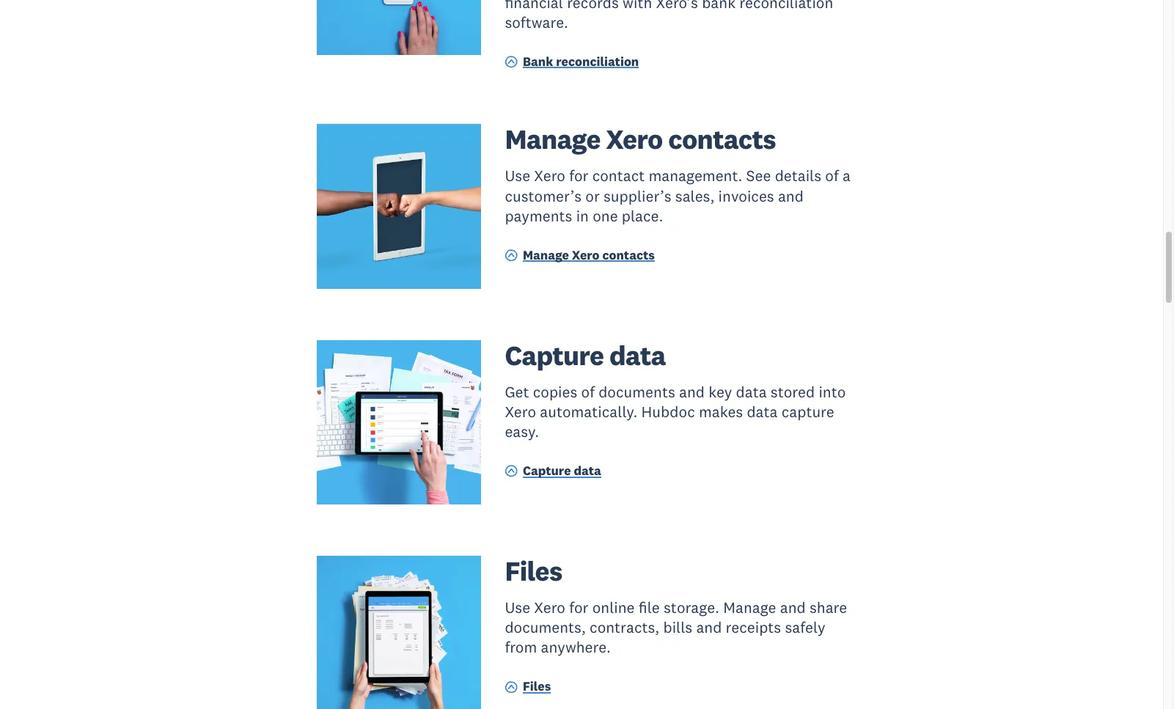 Task type: locate. For each thing, give the bounding box(es) containing it.
contacts down "place." at right
[[602, 247, 655, 263]]

xero inside button
[[572, 247, 600, 263]]

0 vertical spatial for
[[569, 166, 589, 186]]

key
[[709, 382, 732, 402]]

2 use from the top
[[505, 597, 530, 617]]

use for files
[[505, 597, 530, 617]]

use inside use xero for contact management. see details of a customer's or supplier's sales, invoices and payments in one place.
[[505, 166, 530, 186]]

capture up 'copies'
[[505, 338, 604, 372]]

and down storage.
[[696, 618, 722, 637]]

manage xero contacts
[[505, 122, 776, 157], [523, 247, 655, 263]]

xero up documents,
[[534, 597, 565, 617]]

use xero for contact management. see details of a customer's or supplier's sales, invoices and payments in one place.
[[505, 166, 851, 226]]

xero
[[606, 122, 663, 157], [534, 166, 565, 186], [572, 247, 600, 263], [505, 402, 536, 422], [534, 597, 565, 617]]

capture down easy.
[[523, 463, 571, 479]]

1 vertical spatial for
[[569, 597, 589, 617]]

capture data
[[505, 338, 666, 372], [523, 463, 601, 479]]

1 vertical spatial files
[[523, 678, 551, 695]]

1 for from the top
[[569, 166, 589, 186]]

manage down payments
[[523, 247, 569, 263]]

easy.
[[505, 422, 539, 442]]

contacts
[[668, 122, 776, 157], [602, 247, 655, 263]]

manage xero contacts up contact at the right
[[505, 122, 776, 157]]

1 use from the top
[[505, 166, 530, 186]]

0 horizontal spatial of
[[581, 382, 595, 402]]

1 horizontal spatial of
[[825, 166, 839, 186]]

one
[[593, 206, 618, 226]]

files up documents,
[[505, 554, 562, 588]]

xero down in
[[572, 247, 600, 263]]

place.
[[622, 206, 663, 226]]

contracts,
[[590, 618, 660, 637]]

use inside the use xero for online file storage. manage and share documents, contracts, bills and receipts safely from anywhere.
[[505, 597, 530, 617]]

manage up receipts
[[723, 597, 776, 617]]

and up safely
[[780, 597, 806, 617]]

data up documents on the right
[[609, 338, 666, 372]]

and inside the "get copies of documents and key data stored into xero automatically. hubdoc makes data capture easy."
[[679, 382, 705, 402]]

1 vertical spatial capture data
[[523, 463, 601, 479]]

get
[[505, 382, 529, 402]]

0 vertical spatial contacts
[[668, 122, 776, 157]]

files down from
[[523, 678, 551, 695]]

1 vertical spatial capture
[[523, 463, 571, 479]]

for up or
[[569, 166, 589, 186]]

capture
[[782, 402, 834, 422]]

for inside the use xero for online file storage. manage and share documents, contracts, bills and receipts safely from anywhere.
[[569, 597, 589, 617]]

xero up customer's
[[534, 166, 565, 186]]

manage xero contacts down in
[[523, 247, 655, 263]]

of inside use xero for contact management. see details of a customer's or supplier's sales, invoices and payments in one place.
[[825, 166, 839, 186]]

capture data up 'copies'
[[505, 338, 666, 372]]

online
[[592, 597, 635, 617]]

safely
[[785, 618, 825, 637]]

manage
[[505, 122, 600, 157], [523, 247, 569, 263], [723, 597, 776, 617]]

2 vertical spatial manage
[[723, 597, 776, 617]]

data down automatically. at the bottom of page
[[574, 463, 601, 479]]

use for manage xero contacts
[[505, 166, 530, 186]]

1 vertical spatial of
[[581, 382, 595, 402]]

data inside button
[[574, 463, 601, 479]]

1 vertical spatial manage xero contacts
[[523, 247, 655, 263]]

files
[[505, 554, 562, 588], [523, 678, 551, 695]]

of inside the "get copies of documents and key data stored into xero automatically. hubdoc makes data capture easy."
[[581, 382, 595, 402]]

data
[[609, 338, 666, 372], [736, 382, 767, 402], [747, 402, 778, 422], [574, 463, 601, 479]]

0 horizontal spatial contacts
[[602, 247, 655, 263]]

for inside use xero for contact management. see details of a customer's or supplier's sales, invoices and payments in one place.
[[569, 166, 589, 186]]

2 for from the top
[[569, 597, 589, 617]]

and inside use xero for contact management. see details of a customer's or supplier's sales, invoices and payments in one place.
[[778, 186, 804, 206]]

capture data down easy.
[[523, 463, 601, 479]]

from
[[505, 638, 537, 657]]

1 vertical spatial use
[[505, 597, 530, 617]]

files button
[[505, 678, 551, 698]]

contacts up management.
[[668, 122, 776, 157]]

0 vertical spatial files
[[505, 554, 562, 588]]

and left "key"
[[679, 382, 705, 402]]

of
[[825, 166, 839, 186], [581, 382, 595, 402]]

get copies of documents and key data stored into xero automatically. hubdoc makes data capture easy.
[[505, 382, 846, 442]]

contact
[[592, 166, 645, 186]]

supplier's
[[604, 186, 671, 206]]

in
[[576, 206, 589, 226]]

for
[[569, 166, 589, 186], [569, 597, 589, 617]]

xero up easy.
[[505, 402, 536, 422]]

for left online
[[569, 597, 589, 617]]

capture
[[505, 338, 604, 372], [523, 463, 571, 479]]

documents
[[599, 382, 675, 402]]

for for manage xero contacts
[[569, 166, 589, 186]]

0 vertical spatial capture
[[505, 338, 604, 372]]

and
[[778, 186, 804, 206], [679, 382, 705, 402], [780, 597, 806, 617], [696, 618, 722, 637]]

file
[[639, 597, 660, 617]]

and down the details
[[778, 186, 804, 206]]

documents,
[[505, 618, 586, 637]]

manage up customer's
[[505, 122, 600, 157]]

0 vertical spatial of
[[825, 166, 839, 186]]

hubdoc
[[641, 402, 695, 422]]

1 vertical spatial contacts
[[602, 247, 655, 263]]

manage inside the use xero for online file storage. manage and share documents, contracts, bills and receipts safely from anywhere.
[[723, 597, 776, 617]]

manage xero contacts inside button
[[523, 247, 655, 263]]

use
[[505, 166, 530, 186], [505, 597, 530, 617]]

makes
[[699, 402, 743, 422]]

use up customer's
[[505, 166, 530, 186]]

use up documents,
[[505, 597, 530, 617]]

of up automatically. at the bottom of page
[[581, 382, 595, 402]]

0 vertical spatial use
[[505, 166, 530, 186]]

storage.
[[664, 597, 719, 617]]

of left a
[[825, 166, 839, 186]]

1 vertical spatial manage
[[523, 247, 569, 263]]

xero inside use xero for contact management. see details of a customer's or supplier's sales, invoices and payments in one place.
[[534, 166, 565, 186]]



Task type: vqa. For each thing, say whether or not it's contained in the screenshot.
A LIST OF ALL AN ACCOUNTING PRACTICE'S CLIENTS DISPLAYS ON A LAPTOP. image
no



Task type: describe. For each thing, give the bounding box(es) containing it.
stored
[[771, 382, 815, 402]]

bank reconciliation button
[[505, 53, 639, 73]]

a
[[843, 166, 851, 186]]

manage inside button
[[523, 247, 569, 263]]

use xero for online file storage. manage and share documents, contracts, bills and receipts safely from anywhere.
[[505, 597, 847, 657]]

for for files
[[569, 597, 589, 617]]

see
[[746, 166, 771, 186]]

1 horizontal spatial contacts
[[668, 122, 776, 157]]

payments
[[505, 206, 572, 226]]

files inside files button
[[523, 678, 551, 695]]

automatically.
[[540, 402, 638, 422]]

copies
[[533, 382, 577, 402]]

xero inside the "get copies of documents and key data stored into xero automatically. hubdoc makes data capture easy."
[[505, 402, 536, 422]]

management.
[[649, 166, 742, 186]]

xero inside the use xero for online file storage. manage and share documents, contracts, bills and receipts safely from anywhere.
[[534, 597, 565, 617]]

invoices
[[718, 186, 774, 206]]

0 vertical spatial capture data
[[505, 338, 666, 372]]

or
[[585, 186, 600, 206]]

data down stored
[[747, 402, 778, 422]]

anywhere.
[[541, 638, 611, 657]]

reconciliation
[[556, 53, 639, 70]]

into
[[819, 382, 846, 402]]

customer's
[[505, 186, 582, 206]]

bills
[[663, 618, 693, 637]]

bank
[[523, 53, 553, 70]]

capture data inside button
[[523, 463, 601, 479]]

receipts
[[726, 618, 781, 637]]

data right "key"
[[736, 382, 767, 402]]

capture data button
[[505, 462, 601, 482]]

details
[[775, 166, 822, 186]]

capture inside button
[[523, 463, 571, 479]]

sales,
[[675, 186, 715, 206]]

0 vertical spatial manage
[[505, 122, 600, 157]]

xero up contact at the right
[[606, 122, 663, 157]]

manage xero contacts button
[[505, 247, 655, 267]]

contacts inside button
[[602, 247, 655, 263]]

bank reconciliation
[[523, 53, 639, 70]]

0 vertical spatial manage xero contacts
[[505, 122, 776, 157]]

share
[[810, 597, 847, 617]]



